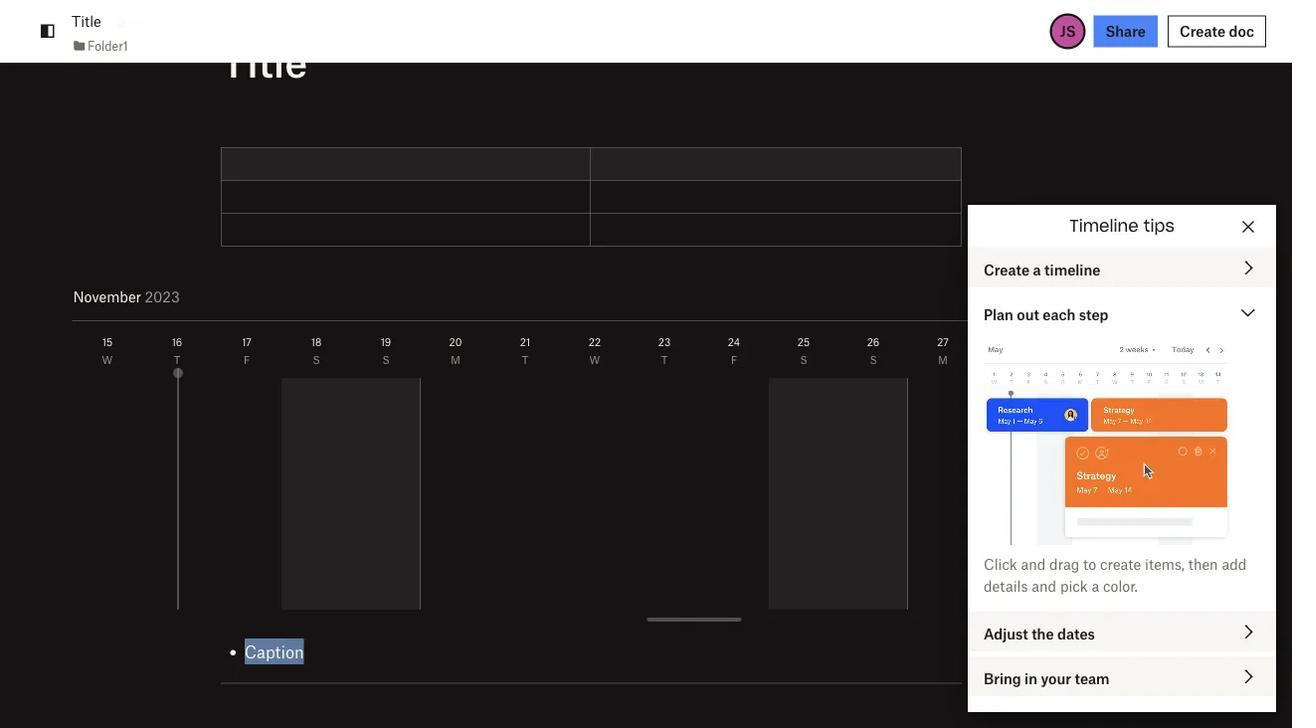 Task type: vqa. For each thing, say whether or not it's contained in the screenshot.
24
yes



Task type: describe. For each thing, give the bounding box(es) containing it.
click and drag to create items, then add details and pick a color.
[[984, 555, 1247, 594]]

doc
[[1229, 22, 1254, 40]]

24 f
[[728, 336, 741, 366]]

25
[[798, 336, 810, 348]]

13
[[1082, 687, 1097, 705]]

f for 17 f
[[244, 354, 250, 366]]

share
[[1106, 22, 1146, 40]]

24
[[728, 336, 741, 348]]

1 vertical spatial and
[[1032, 577, 1056, 594]]

timeline
[[1044, 261, 1101, 278]]

each
[[1043, 305, 1076, 323]]

18
[[312, 336, 322, 348]]

30
[[1146, 336, 1159, 348]]

items,
[[1145, 555, 1185, 572]]

drag
[[1049, 555, 1080, 572]]

t for 23 t
[[662, 354, 668, 366]]

1 f
[[1219, 336, 1225, 366]]

timeline tips
[[1070, 218, 1174, 234]]

updated 13 seconds ago
[[1022, 687, 1183, 705]]

w for 22 w
[[590, 354, 601, 366]]

timeline
[[1070, 218, 1139, 234]]

november
[[73, 287, 141, 305]]

folder1 link
[[72, 36, 128, 55]]

team
[[1075, 669, 1110, 687]]

27 m
[[938, 336, 949, 366]]

adjust the dates
[[984, 625, 1095, 642]]

22 w
[[589, 336, 601, 366]]

2023 for september 2023
[[150, 287, 185, 305]]

js button
[[1050, 13, 1086, 49]]

create for create doc
[[1180, 22, 1226, 40]]

s for 25 s
[[801, 354, 808, 366]]

17 f
[[242, 336, 252, 366]]

october 2023
[[73, 287, 165, 305]]

w for 15 w
[[103, 354, 113, 366]]

plan
[[984, 305, 1014, 323]]

0 horizontal spatial title
[[72, 13, 101, 30]]

ago
[[1159, 687, 1183, 705]]

folder1
[[88, 38, 128, 53]]

27
[[938, 336, 949, 348]]

create
[[1100, 555, 1141, 572]]

t for 16 t
[[174, 354, 181, 366]]

19
[[381, 336, 392, 348]]

26
[[868, 336, 880, 348]]

t for 21 t
[[522, 354, 529, 366]]

16 t
[[172, 336, 183, 366]]

4 t from the left
[[1010, 354, 1016, 366]]

m for 20 m
[[451, 354, 461, 366]]

m for 27 m
[[939, 354, 948, 366]]

create a timeline link
[[968, 248, 1276, 287]]

create doc
[[1180, 22, 1254, 40]]

2023 for october 2023
[[130, 287, 165, 305]]

0 vertical spatial and
[[1021, 555, 1046, 572]]

out
[[1017, 305, 1039, 323]]

3 w from the left
[[1077, 354, 1088, 366]]

today
[[1141, 286, 1182, 304]]

today button
[[1132, 283, 1182, 307]]

september
[[73, 287, 147, 305]]

bring in your team button
[[968, 656, 1276, 696]]

the
[[1032, 625, 1054, 642]]

dates
[[1057, 625, 1095, 642]]

js
[[1060, 22, 1076, 40]]

details
[[984, 577, 1028, 594]]

add
[[1222, 555, 1247, 572]]

1
[[1220, 336, 1224, 348]]

16
[[172, 336, 183, 348]]

caption
[[245, 641, 304, 661]]

23 t
[[659, 336, 671, 366]]

21 t
[[520, 336, 531, 366]]

pick
[[1060, 577, 1088, 594]]

to
[[1083, 555, 1096, 572]]



Task type: locate. For each thing, give the bounding box(es) containing it.
november 2023
[[73, 287, 180, 305]]

adjust the dates button
[[968, 612, 1276, 652]]

s inside '19 s'
[[383, 354, 390, 366]]

w down "22"
[[590, 354, 601, 366]]

25 s
[[798, 336, 810, 366]]

plan out each step
[[984, 305, 1109, 323]]

w inside 22 w
[[590, 354, 601, 366]]

20 m
[[450, 336, 462, 366]]

t inside "16 t"
[[174, 354, 181, 366]]

20
[[450, 336, 462, 348]]

2 f from the left
[[731, 354, 738, 366]]

2023
[[130, 287, 165, 305], [145, 287, 180, 305], [150, 287, 185, 305]]

3 f from the left
[[1219, 354, 1225, 366]]

and left drag
[[1021, 555, 1046, 572]]

october
[[73, 287, 127, 305]]

share button
[[1094, 15, 1158, 47]]

t
[[174, 354, 181, 366], [522, 354, 529, 366], [662, 354, 668, 366], [1010, 354, 1016, 366], [1149, 354, 1156, 366]]

0 vertical spatial a
[[1033, 261, 1041, 278]]

s down 26
[[870, 354, 877, 366]]

a inside 'click and drag to create items, then add details and pick a color.'
[[1092, 577, 1099, 594]]

t down 16
[[174, 354, 181, 366]]

s inside 26 s
[[870, 354, 877, 366]]

a inside popup button
[[1033, 261, 1041, 278]]

18 s
[[312, 336, 322, 366]]

1 vertical spatial a
[[1092, 577, 1099, 594]]

bring in your team
[[984, 669, 1110, 687]]

w down 15
[[103, 354, 113, 366]]

s down 25
[[801, 354, 808, 366]]

m inside 27 m
[[939, 354, 948, 366]]

a left timeline
[[1033, 261, 1041, 278]]

1 horizontal spatial title
[[221, 35, 308, 86]]

2 m from the left
[[939, 354, 948, 366]]

click
[[984, 555, 1017, 572]]

f inside 17 f
[[244, 354, 250, 366]]

0 horizontal spatial f
[[244, 354, 250, 366]]

21
[[520, 336, 531, 348]]

s for 26 s
[[870, 354, 877, 366]]

f down 1
[[1219, 354, 1225, 366]]

15 w
[[103, 336, 113, 366]]

1 horizontal spatial m
[[939, 354, 948, 366]]

create up the plan
[[984, 261, 1030, 278]]

22
[[589, 336, 601, 348]]

30 t
[[1146, 336, 1159, 366]]

1 vertical spatial title
[[221, 35, 308, 86]]

and left 'pick'
[[1032, 577, 1056, 594]]

tips
[[1144, 218, 1174, 234]]

2 horizontal spatial f
[[1219, 354, 1225, 366]]

create left doc
[[1180, 22, 1226, 40]]

create a timeline
[[984, 261, 1101, 278]]

title
[[72, 13, 101, 30], [221, 35, 308, 86]]

f for 1 f
[[1219, 354, 1225, 366]]

t down the plan
[[1010, 354, 1016, 366]]

t down 21
[[522, 354, 529, 366]]

2 w from the left
[[590, 354, 601, 366]]

updated
[[1022, 687, 1078, 705]]

plan out each step button
[[968, 292, 1276, 332]]

17
[[242, 336, 252, 348]]

1 m from the left
[[451, 354, 461, 366]]

2 t from the left
[[522, 354, 529, 366]]

s inside the 18 s
[[313, 354, 320, 366]]

1 f from the left
[[244, 354, 250, 366]]

t down 23
[[662, 354, 668, 366]]

f inside 24 f
[[731, 354, 738, 366]]

t for 30 t
[[1149, 354, 1156, 366]]

your
[[1041, 669, 1071, 687]]

s
[[313, 354, 320, 366], [383, 354, 390, 366], [801, 354, 808, 366], [870, 354, 877, 366]]

s for 18 s
[[313, 354, 320, 366]]

december
[[1187, 287, 1256, 305]]

0 horizontal spatial create
[[984, 261, 1030, 278]]

23
[[659, 336, 671, 348]]

create doc button
[[1168, 15, 1266, 47]]

f down the "17" at the top left of page
[[244, 354, 250, 366]]

seconds
[[1101, 687, 1155, 705]]

a
[[1033, 261, 1041, 278], [1092, 577, 1099, 594]]

1 s from the left
[[313, 354, 320, 366]]

adjust
[[984, 625, 1028, 642]]

bring in your team link
[[968, 656, 1276, 696]]

m
[[451, 354, 461, 366], [939, 354, 948, 366]]

1 horizontal spatial f
[[731, 354, 738, 366]]

color.
[[1103, 577, 1138, 594]]

26 s
[[868, 336, 880, 366]]

a right 'pick'
[[1092, 577, 1099, 594]]

3 s from the left
[[801, 354, 808, 366]]

3 t from the left
[[662, 354, 668, 366]]

s inside 25 s
[[801, 354, 808, 366]]

adjust the dates link
[[968, 612, 1276, 652]]

f
[[244, 354, 250, 366], [731, 354, 738, 366], [1219, 354, 1225, 366]]

19 s
[[381, 336, 392, 366]]

s down the 18
[[313, 354, 320, 366]]

in
[[1025, 669, 1037, 687]]

2 s from the left
[[383, 354, 390, 366]]

f down 24 at top right
[[731, 354, 738, 366]]

4 s from the left
[[870, 354, 877, 366]]

bring
[[984, 669, 1021, 687]]

1 w from the left
[[103, 354, 113, 366]]

0 horizontal spatial m
[[451, 354, 461, 366]]

0 vertical spatial create
[[1180, 22, 1226, 40]]

create for create a timeline
[[984, 261, 1030, 278]]

m down the "27"
[[939, 354, 948, 366]]

plan out each step link
[[968, 292, 1276, 332]]

s for 19 s
[[383, 354, 390, 366]]

then
[[1188, 555, 1218, 572]]

1 2023 from the left
[[130, 287, 165, 305]]

step
[[1079, 305, 1109, 323]]

title link
[[72, 10, 101, 32]]

t inside 23 t
[[662, 354, 668, 366]]

t down 30
[[1149, 354, 1156, 366]]

1 t from the left
[[174, 354, 181, 366]]

create a timeline button
[[968, 248, 1276, 287]]

1 horizontal spatial a
[[1092, 577, 1099, 594]]

create
[[1180, 22, 1226, 40], [984, 261, 1030, 278]]

0 horizontal spatial a
[[1033, 261, 1041, 278]]

0 vertical spatial title
[[72, 13, 101, 30]]

t inside 21 t
[[522, 354, 529, 366]]

15
[[103, 336, 113, 348]]

w down step
[[1077, 354, 1088, 366]]

2023 for november 2023
[[145, 287, 180, 305]]

1 horizontal spatial create
[[1180, 22, 1226, 40]]

5 t from the left
[[1149, 354, 1156, 366]]

t inside 30 t
[[1149, 354, 1156, 366]]

m inside 20 m
[[451, 354, 461, 366]]

2 horizontal spatial w
[[1077, 354, 1088, 366]]

0 horizontal spatial w
[[103, 354, 113, 366]]

m down 20
[[451, 354, 461, 366]]

1 horizontal spatial w
[[590, 354, 601, 366]]

1 vertical spatial create
[[984, 261, 1030, 278]]

2 2023 from the left
[[145, 287, 180, 305]]

f for 24 f
[[731, 354, 738, 366]]

w
[[103, 354, 113, 366], [590, 354, 601, 366], [1077, 354, 1088, 366]]

and
[[1021, 555, 1046, 572], [1032, 577, 1056, 594]]

september 2023
[[73, 287, 185, 305]]

3 2023 from the left
[[150, 287, 185, 305]]

s down 19 at the left
[[383, 354, 390, 366]]



